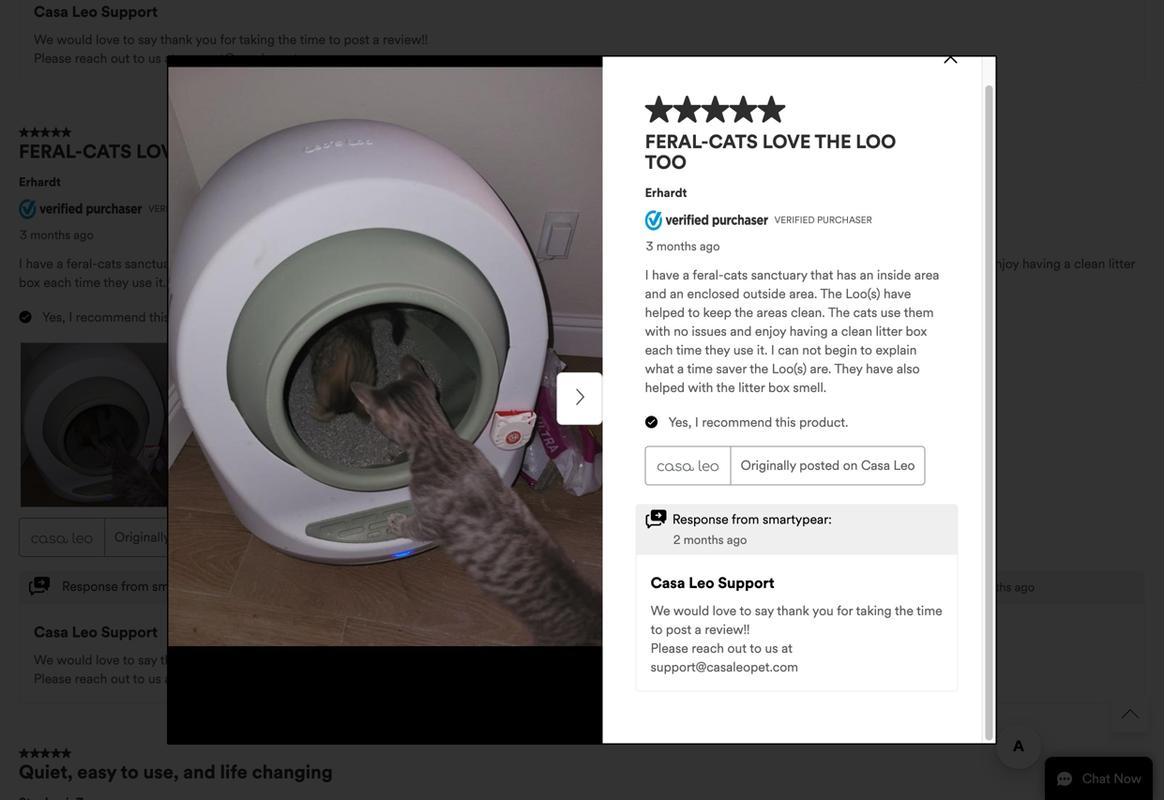 Task type: locate. For each thing, give the bounding box(es) containing it.
3
[[20, 228, 27, 243]]

helped right also
[[597, 275, 637, 291]]

originally posted on casa leo
[[114, 530, 289, 546]]

not
[[201, 275, 220, 291]]

us
[[148, 50, 161, 66], [148, 671, 161, 688]]

i right the yes,
[[69, 309, 72, 326]]

have left also
[[540, 275, 567, 291]]

2 at from the top
[[165, 671, 176, 688]]

0 vertical spatial out
[[111, 50, 130, 66]]

1 vertical spatial months
[[972, 580, 1012, 595]]

please up feral-
[[34, 50, 72, 66]]

1 we would love to say thank you for taking the time to post a review!! please reach out to us at support@casaleopet.com from the top
[[34, 31, 428, 66]]

i
[[19, 256, 22, 272], [170, 275, 173, 291], [69, 309, 72, 326]]

1 vertical spatial thank
[[160, 652, 193, 669]]

what
[[319, 275, 348, 291]]

0 vertical spatial at
[[165, 50, 176, 66]]

close button
[[939, 49, 963, 68]]

us down 'response from smartypear:'
[[148, 671, 161, 688]]

loo
[[230, 140, 270, 163]]

litter down areas
[[690, 275, 717, 291]]

1 vertical spatial for
[[220, 652, 236, 669]]

0 horizontal spatial an
[[234, 256, 248, 272]]

box down areas
[[720, 275, 742, 291]]

0 vertical spatial taking
[[239, 31, 275, 48]]

reach
[[75, 50, 107, 66], [75, 671, 107, 688]]

out
[[111, 50, 130, 66], [111, 671, 130, 688]]

the up the are.
[[492, 256, 514, 272]]

0 vertical spatial casa leo support
[[34, 2, 158, 21]]

1 vertical spatial reach
[[75, 671, 107, 688]]

0 horizontal spatial months
[[30, 228, 70, 243]]

please up quiet,
[[34, 671, 72, 688]]

cats
[[98, 256, 122, 272], [795, 256, 819, 272]]

1 vertical spatial review!!
[[383, 652, 428, 669]]

litter right clean
[[1109, 256, 1136, 272]]

1 horizontal spatial months
[[972, 580, 1012, 595]]

and
[[317, 256, 338, 272], [963, 256, 985, 272], [183, 761, 216, 784]]

1 vertical spatial loo(s)
[[445, 275, 480, 291]]

ago right 2 at right
[[1015, 580, 1035, 595]]

1 vertical spatial helped
[[597, 275, 637, 291]]

use left it.
[[132, 275, 152, 291]]

and left life
[[183, 761, 216, 784]]

can
[[177, 275, 198, 291]]

0 vertical spatial review!!
[[383, 31, 428, 48]]

and up what
[[317, 256, 338, 272]]

say
[[138, 31, 157, 48], [138, 652, 157, 669]]

0 vertical spatial love
[[96, 31, 120, 48]]

time
[[300, 31, 326, 48], [75, 275, 100, 291], [361, 275, 386, 291], [300, 652, 326, 669]]

with down keep
[[640, 275, 665, 291]]

would
[[57, 31, 92, 48], [57, 652, 92, 669]]

too
[[274, 140, 316, 163]]

2 post from the top
[[344, 652, 370, 669]]

an
[[234, 256, 248, 272], [342, 256, 356, 272]]

months for 2
[[972, 580, 1012, 595]]

1 horizontal spatial litter
[[1109, 256, 1136, 272]]

an up begin
[[234, 256, 248, 272]]

post
[[344, 31, 370, 48], [344, 652, 370, 669]]

a
[[373, 31, 380, 48], [57, 256, 63, 272], [1065, 256, 1071, 272], [351, 275, 358, 291], [373, 652, 380, 669]]

0 vertical spatial leo
[[72, 2, 98, 21]]

1 cats from the left
[[98, 256, 122, 272]]

life
[[220, 761, 248, 784]]

0 horizontal spatial litter
[[690, 275, 717, 291]]

helped
[[586, 256, 626, 272], [597, 275, 637, 291]]

1 vertical spatial would
[[57, 652, 92, 669]]

1 vertical spatial you
[[196, 652, 217, 669]]

2 review!! from the top
[[383, 652, 428, 669]]

box
[[19, 275, 40, 291], [720, 275, 742, 291]]

box left the each
[[19, 275, 40, 291]]

0 vertical spatial reach
[[75, 50, 107, 66]]

issues
[[925, 256, 960, 272]]

that
[[184, 256, 207, 272]]

1 vertical spatial at
[[165, 671, 176, 688]]

please
[[34, 50, 72, 66], [34, 671, 72, 688]]

to
[[123, 31, 135, 48], [329, 31, 341, 48], [133, 50, 145, 66], [629, 256, 641, 272], [259, 275, 271, 291], [123, 652, 135, 669], [329, 652, 341, 669], [133, 671, 145, 688], [121, 761, 139, 784]]

saver
[[390, 275, 420, 291]]

0 vertical spatial post
[[344, 31, 370, 48]]

ago
[[74, 228, 94, 243], [1015, 580, 1035, 595]]

helped up also
[[586, 256, 626, 272]]

2 an from the left
[[342, 256, 356, 272]]

months
[[30, 228, 70, 243], [972, 580, 1012, 595]]

0 horizontal spatial box
[[19, 275, 40, 291]]

0 horizontal spatial cats
[[98, 256, 122, 272]]

at up feral-cats love the loo too
[[165, 50, 176, 66]]

0 vertical spatial thank
[[160, 31, 193, 48]]

you
[[196, 31, 217, 48], [196, 652, 217, 669]]

enclosed
[[359, 256, 411, 272]]

support@casaleopet.com
[[179, 50, 327, 66], [179, 671, 327, 688]]

1 vertical spatial leo
[[267, 530, 289, 546]]

0 vertical spatial please
[[34, 50, 72, 66]]

1 vertical spatial please
[[34, 671, 72, 688]]

ago up feral-
[[74, 228, 94, 243]]

yes, i recommend this product.
[[42, 309, 222, 326]]

1 vertical spatial support
[[101, 623, 158, 642]]

2 please from the top
[[34, 671, 72, 688]]

easy
[[77, 761, 117, 784]]

i right it.
[[170, 275, 173, 291]]

2 love from the top
[[96, 652, 120, 669]]

0 vertical spatial helped
[[586, 256, 626, 272]]

product.
[[173, 309, 222, 326]]

close image
[[945, 50, 958, 63]]

this
[[149, 309, 170, 326]]

i down 3
[[19, 256, 22, 272]]

1 vertical spatial support@casaleopet.com
[[179, 671, 327, 688]]

smartypear:
[[152, 579, 221, 595]]

clean.
[[732, 256, 767, 272]]

litter
[[1109, 256, 1136, 272], [690, 275, 717, 291]]

ago for 2 months ago
[[1015, 580, 1035, 595]]

1 vertical spatial litter
[[690, 275, 717, 291]]

1 vertical spatial taking
[[239, 652, 275, 669]]

1 vertical spatial out
[[111, 671, 130, 688]]

feral-cats love the loo too
[[19, 140, 316, 163]]

0 horizontal spatial use
[[132, 275, 152, 291]]

2 would from the top
[[57, 652, 92, 669]]

1 horizontal spatial i
[[69, 309, 72, 326]]

loo(s) up the they
[[517, 256, 552, 272]]

0 vertical spatial litter
[[1109, 256, 1136, 272]]

0 horizontal spatial the
[[492, 256, 514, 272]]

1 horizontal spatial ago
[[1015, 580, 1035, 595]]

leo
[[72, 2, 98, 21], [267, 530, 289, 546], [72, 623, 98, 642]]

smell.
[[745, 275, 779, 291]]

with
[[878, 256, 904, 272], [640, 275, 665, 291]]

0 vertical spatial loo(s)
[[517, 256, 552, 272]]

1 vertical spatial us
[[148, 671, 161, 688]]

originally
[[114, 530, 170, 546]]

1 horizontal spatial loo(s)
[[517, 256, 552, 272]]

1 vertical spatial with
[[640, 275, 665, 291]]

use,
[[143, 761, 179, 784]]

0 vertical spatial support@casaleopet.com
[[179, 50, 327, 66]]

no
[[907, 256, 922, 272]]

the
[[492, 256, 514, 272], [770, 256, 791, 272]]

having
[[1023, 256, 1061, 272]]

0 vertical spatial use
[[822, 256, 842, 272]]

2 horizontal spatial i
[[170, 275, 173, 291]]

support
[[101, 2, 158, 21], [101, 623, 158, 642]]

use left the them
[[822, 256, 842, 272]]

1 horizontal spatial the
[[770, 256, 791, 272]]

1 horizontal spatial an
[[342, 256, 356, 272]]

1 vertical spatial post
[[344, 652, 370, 669]]

0 vertical spatial would
[[57, 31, 92, 48]]

0 vertical spatial we
[[34, 31, 53, 48]]

use
[[822, 256, 842, 272], [132, 275, 152, 291]]

posted
[[173, 530, 214, 546]]

0 vertical spatial with
[[878, 256, 904, 272]]

cats
[[83, 140, 132, 163]]

have
[[26, 256, 53, 272], [555, 256, 583, 272], [540, 275, 567, 291]]

from
[[121, 579, 149, 595]]

0 horizontal spatial i
[[19, 256, 22, 272]]

for
[[220, 31, 236, 48], [220, 652, 236, 669]]

1 would from the top
[[57, 31, 92, 48]]

them
[[845, 256, 875, 272]]

0 vertical spatial we would love to say thank you for taking the time to post a review!! please reach out to us at support@casaleopet.com
[[34, 31, 428, 66]]

at up quiet, easy to use, and life changing
[[165, 671, 176, 688]]

area.
[[461, 256, 489, 272]]

0 vertical spatial months
[[30, 228, 70, 243]]

months for 3
[[30, 228, 70, 243]]

0 vertical spatial i
[[19, 256, 22, 272]]

sanctuary
[[125, 256, 181, 272]]

1 vertical spatial i
[[170, 275, 173, 291]]

loo(s) down area.
[[445, 275, 480, 291]]

1 vertical spatial we
[[34, 652, 53, 669]]

months right 3
[[30, 228, 70, 243]]

thank
[[160, 31, 193, 48], [160, 652, 193, 669]]

1 horizontal spatial box
[[720, 275, 742, 291]]

scroll to top image
[[1122, 706, 1139, 723]]

the
[[189, 140, 225, 163]]

at
[[165, 50, 176, 66], [165, 671, 176, 688]]

1 horizontal spatial use
[[822, 256, 842, 272]]

the
[[278, 31, 297, 48], [676, 256, 695, 272], [423, 275, 442, 291], [668, 275, 687, 291], [278, 652, 297, 669]]

2 box from the left
[[720, 275, 742, 291]]

2 cats from the left
[[795, 256, 819, 272]]

0 vertical spatial ago
[[74, 228, 94, 243]]

1 vertical spatial casa leo support
[[34, 623, 158, 642]]

love
[[96, 31, 120, 48], [96, 652, 120, 669]]

0 vertical spatial support
[[101, 2, 158, 21]]

with left no
[[878, 256, 904, 272]]

1 vertical spatial we would love to say thank you for taking the time to post a review!! please reach out to us at support@casaleopet.com
[[34, 652, 428, 688]]

feral-
[[19, 140, 83, 163]]

we
[[34, 31, 53, 48], [34, 652, 53, 669]]

1 horizontal spatial with
[[878, 256, 904, 272]]

0 vertical spatial you
[[196, 31, 217, 48]]

us up love
[[148, 50, 161, 66]]

quiet, easy to use, and life changing
[[19, 761, 333, 784]]

casa leo support
[[34, 2, 158, 21], [34, 623, 158, 642]]

loo(s)
[[517, 256, 552, 272], [445, 275, 480, 291]]

0 vertical spatial say
[[138, 31, 157, 48]]

explain
[[274, 275, 316, 291]]

0 horizontal spatial ago
[[74, 228, 94, 243]]

taking
[[239, 31, 275, 48], [239, 652, 275, 669]]

1 box from the left
[[19, 275, 40, 291]]

the up smell.
[[770, 256, 791, 272]]

1 at from the top
[[165, 50, 176, 66]]

an up what
[[342, 256, 356, 272]]

0 vertical spatial us
[[148, 50, 161, 66]]

cats up they
[[98, 256, 122, 272]]

styled arrow button link
[[1112, 695, 1150, 733]]

1 vertical spatial say
[[138, 652, 157, 669]]

months right 2 at right
[[972, 580, 1012, 595]]

cats left the them
[[795, 256, 819, 272]]

1 vertical spatial ago
[[1015, 580, 1035, 595]]

changing
[[252, 761, 333, 784]]

and left enjoy
[[963, 256, 985, 272]]

1 out from the top
[[111, 50, 130, 66]]

i have a feral-cats sanctuary that has an inside area and an enclosed outside area. the loo(s) have helped to keep the areas clean. the cats use them with no issues and enjoy having a clean litter box each time they use it. i can not begin to explain what a time saver the loo(s) are. they have also helped with the litter box smell.
[[19, 256, 1136, 291]]

1 horizontal spatial cats
[[795, 256, 819, 272]]

1 vertical spatial love
[[96, 652, 120, 669]]

0 vertical spatial for
[[220, 31, 236, 48]]

we would love to say thank you for taking the time to post a review!! please reach out to us at support@casaleopet.com
[[34, 31, 428, 66], [34, 652, 428, 688]]



Task type: vqa. For each thing, say whether or not it's contained in the screenshot.
Treats to the left
no



Task type: describe. For each thing, give the bounding box(es) containing it.
3 months ago
[[20, 228, 94, 243]]

1 say from the top
[[138, 31, 157, 48]]

it.
[[155, 275, 166, 291]]

2 months ago
[[961, 580, 1035, 595]]

enjoy
[[988, 256, 1020, 272]]

1 support@casaleopet.com from the top
[[179, 50, 327, 66]]

response
[[62, 579, 118, 595]]

2
[[961, 580, 969, 595]]

2 we from the top
[[34, 652, 53, 669]]

1 review!! from the top
[[383, 31, 428, 48]]

2 horizontal spatial and
[[963, 256, 985, 272]]

2 vertical spatial leo
[[72, 623, 98, 642]]

ago for 3 months ago
[[74, 228, 94, 243]]

recommend
[[76, 309, 146, 326]]

feral-
[[66, 256, 98, 272]]

outside
[[415, 256, 458, 272]]

1 please from the top
[[34, 50, 72, 66]]

2 taking from the top
[[239, 652, 275, 669]]

1 post from the top
[[344, 31, 370, 48]]

2 us from the top
[[148, 671, 161, 688]]

are.
[[484, 275, 505, 291]]

area
[[288, 256, 313, 272]]

areas
[[698, 256, 729, 272]]

2 support@casaleopet.com from the top
[[179, 671, 327, 688]]

they
[[508, 275, 536, 291]]

1 horizontal spatial and
[[317, 256, 338, 272]]

2 thank from the top
[[160, 652, 193, 669]]

1 taking from the top
[[239, 31, 275, 48]]

love
[[136, 140, 185, 163]]

keep
[[644, 256, 673, 272]]

0 vertical spatial casa
[[34, 2, 68, 21]]

2 support from the top
[[101, 623, 158, 642]]

1 vertical spatial use
[[132, 275, 152, 291]]

1 an from the left
[[234, 256, 248, 272]]

1 we from the top
[[34, 31, 53, 48]]

yes,
[[42, 309, 65, 326]]

clean
[[1075, 256, 1106, 272]]

has
[[210, 256, 230, 272]]

1 us from the top
[[148, 50, 161, 66]]

1 support from the top
[[101, 2, 158, 21]]

2 out from the top
[[111, 671, 130, 688]]

2 you from the top
[[196, 652, 217, 669]]

quiet,
[[19, 761, 73, 784]]

2 vertical spatial i
[[69, 309, 72, 326]]

1 the from the left
[[492, 256, 514, 272]]

2 casa leo support from the top
[[34, 623, 158, 642]]

1 thank from the top
[[160, 31, 193, 48]]

2 for from the top
[[220, 652, 236, 669]]

1 vertical spatial casa
[[235, 530, 264, 546]]

1 love from the top
[[96, 31, 120, 48]]

response from smartypear:
[[62, 579, 221, 595]]

also
[[570, 275, 594, 291]]

0 horizontal spatial with
[[640, 275, 665, 291]]

have up also
[[555, 256, 583, 272]]

each
[[44, 275, 72, 291]]

2 vertical spatial casa
[[34, 623, 68, 642]]

inside
[[251, 256, 285, 272]]

1 for from the top
[[220, 31, 236, 48]]

2 we would love to say thank you for taking the time to post a review!! please reach out to us at support@casaleopet.com from the top
[[34, 652, 428, 688]]

on
[[217, 530, 232, 546]]

they
[[104, 275, 129, 291]]

1 you from the top
[[196, 31, 217, 48]]

2 say from the top
[[138, 652, 157, 669]]

1 casa leo support from the top
[[34, 2, 158, 21]]

begin
[[223, 275, 256, 291]]

have up the each
[[26, 256, 53, 272]]

0 horizontal spatial and
[[183, 761, 216, 784]]

2 reach from the top
[[75, 671, 107, 688]]

0 horizontal spatial loo(s)
[[445, 275, 480, 291]]

1 reach from the top
[[75, 50, 107, 66]]

2 the from the left
[[770, 256, 791, 272]]



